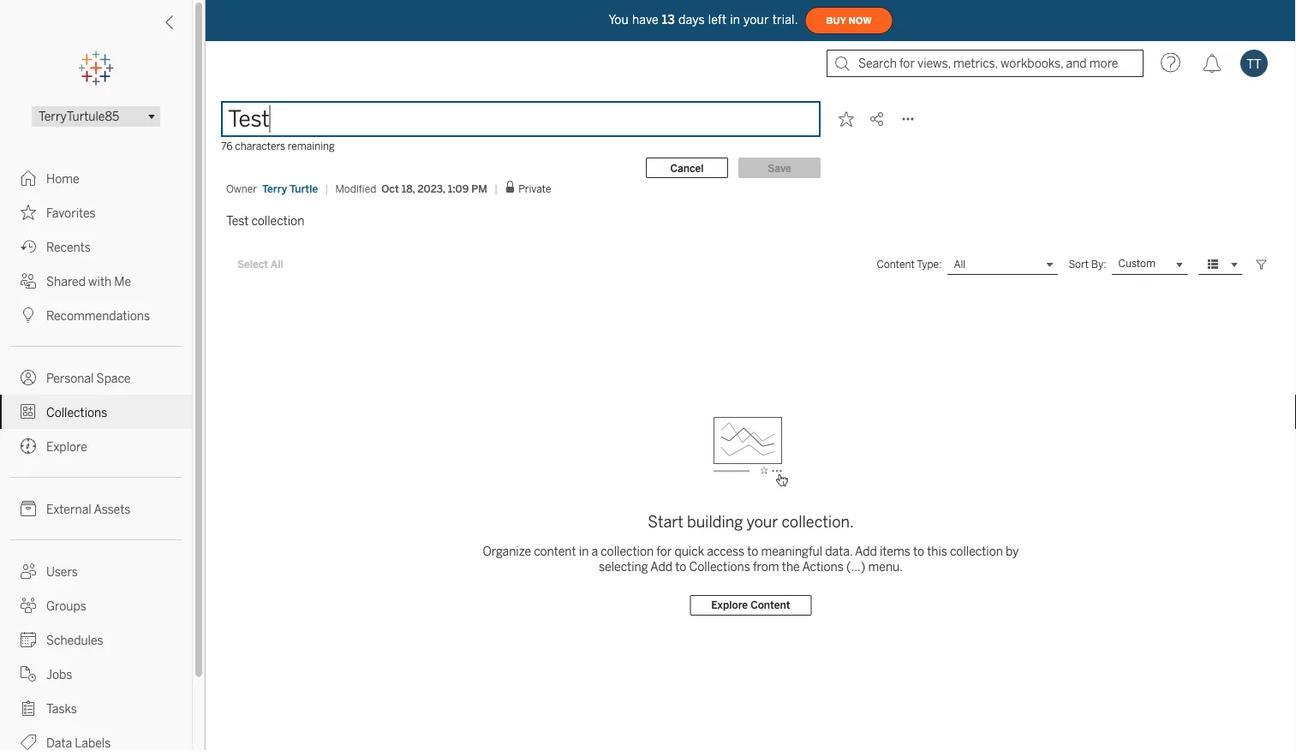 Task type: describe. For each thing, give the bounding box(es) containing it.
you
[[609, 13, 629, 27]]

access
[[707, 545, 745, 559]]

1 vertical spatial your
[[747, 513, 778, 532]]

data.
[[825, 545, 853, 559]]

Search for views, metrics, workbooks, and more text field
[[827, 50, 1144, 77]]

terryturtule85
[[39, 109, 119, 124]]

content
[[534, 545, 576, 559]]

explore link
[[0, 429, 192, 464]]

terryturtule85 button
[[32, 106, 160, 127]]

tasks
[[46, 702, 77, 716]]

1 horizontal spatial add
[[855, 545, 877, 559]]

favorites link
[[0, 195, 192, 230]]

me
[[114, 275, 131, 289]]

groups link
[[0, 589, 192, 623]]

jobs link
[[0, 657, 192, 691]]

modified
[[335, 183, 376, 195]]

external assets link
[[0, 492, 192, 526]]

collections link
[[0, 395, 192, 429]]

selecting
[[599, 560, 648, 574]]

in inside organize content in a collection for quick access to meaningful data. add items to this collection by selecting add to collections from the actions (...) menu.
[[579, 545, 589, 559]]

navigation panel element
[[0, 51, 192, 751]]

actions
[[802, 560, 844, 574]]

users link
[[0, 554, 192, 589]]

1 horizontal spatial to
[[747, 545, 759, 559]]

list view image
[[1206, 257, 1221, 272]]

oct
[[382, 183, 399, 195]]

test collection
[[226, 214, 304, 228]]

a
[[592, 545, 598, 559]]

content type:
[[877, 258, 942, 271]]

jobs
[[46, 668, 72, 682]]

0 horizontal spatial add
[[651, 560, 673, 574]]

with
[[88, 275, 112, 289]]

recents
[[46, 240, 91, 254]]

1:09
[[448, 183, 469, 195]]

custom
[[1119, 258, 1156, 270]]

collection.
[[782, 513, 854, 532]]

test
[[226, 214, 249, 228]]

users
[[46, 565, 78, 579]]

pm
[[472, 183, 488, 195]]

main navigation. press the up and down arrow keys to access links. element
[[0, 161, 192, 751]]

13
[[662, 13, 675, 27]]

cancel
[[670, 162, 704, 174]]

1 horizontal spatial in
[[730, 13, 740, 27]]

2 | from the left
[[494, 183, 498, 195]]

now
[[849, 15, 872, 26]]

explore content
[[712, 600, 791, 612]]

custom button
[[1112, 254, 1188, 275]]

home
[[46, 172, 79, 186]]

content inside explore content button
[[751, 600, 791, 612]]

select all
[[237, 259, 283, 271]]

shared with me
[[46, 275, 131, 289]]

schedules
[[46, 634, 103, 648]]

personal space
[[46, 371, 131, 386]]

type:
[[917, 258, 942, 271]]

favorites
[[46, 206, 96, 220]]

owner
[[226, 183, 257, 195]]

2023,
[[418, 183, 445, 195]]

meaningful
[[761, 545, 823, 559]]

shared
[[46, 275, 86, 289]]

left
[[708, 13, 727, 27]]

1 horizontal spatial collection
[[601, 545, 654, 559]]

by
[[1006, 545, 1019, 559]]

external assets
[[46, 503, 131, 517]]

select all button
[[226, 254, 294, 275]]

for
[[657, 545, 672, 559]]

private
[[519, 183, 551, 195]]

from
[[753, 560, 779, 574]]

1 | from the left
[[325, 183, 329, 195]]

quick
[[675, 545, 704, 559]]

Collection Name text field
[[221, 101, 821, 137]]

items
[[880, 545, 911, 559]]

days
[[679, 13, 705, 27]]

select
[[237, 259, 268, 271]]

18,
[[402, 183, 415, 195]]



Task type: vqa. For each thing, say whether or not it's contained in the screenshot.
here.
no



Task type: locate. For each thing, give the bounding box(es) containing it.
explore for explore content
[[712, 600, 748, 612]]

1 vertical spatial collections
[[689, 560, 750, 574]]

your left 'trial.'
[[744, 13, 769, 27]]

0 vertical spatial in
[[730, 13, 740, 27]]

terry turtle link
[[262, 181, 318, 197]]

explore content button
[[690, 596, 812, 616]]

collections inside the main navigation. press the up and down arrow keys to access links. 'element'
[[46, 406, 107, 420]]

collections down personal at left
[[46, 406, 107, 420]]

1 vertical spatial content
[[751, 600, 791, 612]]

to down quick
[[675, 560, 687, 574]]

1 horizontal spatial collections
[[689, 560, 750, 574]]

0 horizontal spatial |
[[325, 183, 329, 195]]

personal
[[46, 371, 94, 386]]

|
[[325, 183, 329, 195], [494, 183, 498, 195]]

| right pm
[[494, 183, 498, 195]]

0 horizontal spatial all
[[271, 259, 283, 271]]

2 horizontal spatial collection
[[950, 545, 1003, 559]]

explore
[[46, 440, 87, 454], [712, 600, 748, 612]]

0 horizontal spatial in
[[579, 545, 589, 559]]

this
[[927, 545, 948, 559]]

personal space link
[[0, 361, 192, 395]]

turtle
[[290, 183, 318, 195]]

0 horizontal spatial collections
[[46, 406, 107, 420]]

explore for explore
[[46, 440, 87, 454]]

0 vertical spatial your
[[744, 13, 769, 27]]

start
[[648, 513, 684, 532]]

in right left
[[730, 13, 740, 27]]

content down from
[[751, 600, 791, 612]]

0 horizontal spatial collection
[[251, 214, 304, 228]]

groups
[[46, 599, 86, 614]]

collections
[[46, 406, 107, 420], [689, 560, 750, 574]]

1 horizontal spatial all
[[954, 259, 966, 271]]

recommendations link
[[0, 298, 192, 332]]

collections down access
[[689, 560, 750, 574]]

building
[[687, 513, 743, 532]]

trial.
[[773, 13, 798, 27]]

explore down collections link
[[46, 440, 87, 454]]

explore inside button
[[712, 600, 748, 612]]

| right turtle at the top left of the page
[[325, 183, 329, 195]]

characters
[[235, 140, 285, 152]]

buy now button
[[805, 7, 893, 34]]

all right type:
[[954, 259, 966, 271]]

tasks link
[[0, 691, 192, 726]]

0 vertical spatial collections
[[46, 406, 107, 420]]

recommendations
[[46, 309, 150, 323]]

collection down the terry
[[251, 214, 304, 228]]

2 horizontal spatial to
[[913, 545, 925, 559]]

0 horizontal spatial explore
[[46, 440, 87, 454]]

start building your collection.
[[648, 513, 854, 532]]

1 all from the left
[[271, 259, 283, 271]]

recents link
[[0, 230, 192, 264]]

sort
[[1069, 258, 1089, 271]]

0 horizontal spatial content
[[751, 600, 791, 612]]

0 vertical spatial add
[[855, 545, 877, 559]]

assets
[[94, 503, 131, 517]]

shared with me link
[[0, 264, 192, 298]]

add up (...)
[[855, 545, 877, 559]]

collection up selecting
[[601, 545, 654, 559]]

organize
[[483, 545, 531, 559]]

in left a at the bottom left
[[579, 545, 589, 559]]

1 horizontal spatial |
[[494, 183, 498, 195]]

menu.
[[868, 560, 903, 574]]

your up organize content in a collection for quick access to meaningful data. add items to this collection by selecting add to collections from the actions (...) menu.
[[747, 513, 778, 532]]

home link
[[0, 161, 192, 195]]

1 vertical spatial add
[[651, 560, 673, 574]]

terry
[[262, 183, 287, 195]]

2 all from the left
[[954, 259, 966, 271]]

organize content in a collection for quick access to meaningful data. add items to this collection by selecting add to collections from the actions (...) menu.
[[483, 545, 1019, 574]]

0 vertical spatial explore
[[46, 440, 87, 454]]

explore inside the main navigation. press the up and down arrow keys to access links. 'element'
[[46, 440, 87, 454]]

all inside "dropdown button"
[[954, 259, 966, 271]]

external
[[46, 503, 91, 517]]

sort by:
[[1069, 258, 1107, 271]]

cancel button
[[646, 158, 728, 178]]

by:
[[1092, 258, 1107, 271]]

1 horizontal spatial explore
[[712, 600, 748, 612]]

collections inside organize content in a collection for quick access to meaningful data. add items to this collection by selecting add to collections from the actions (...) menu.
[[689, 560, 750, 574]]

your
[[744, 13, 769, 27], [747, 513, 778, 532]]

buy now
[[827, 15, 872, 26]]

have
[[632, 13, 659, 27]]

all right 'select' on the top
[[271, 259, 283, 271]]

1 vertical spatial explore
[[712, 600, 748, 612]]

76
[[221, 140, 233, 152]]

owner terry turtle | modified oct 18, 2023, 1:09 pm |
[[226, 183, 498, 195]]

1 vertical spatial in
[[579, 545, 589, 559]]

(...)
[[847, 560, 866, 574]]

explore down organize content in a collection for quick access to meaningful data. add items to this collection by selecting add to collections from the actions (...) menu.
[[712, 600, 748, 612]]

add
[[855, 545, 877, 559], [651, 560, 673, 574]]

collection left by
[[950, 545, 1003, 559]]

add down for
[[651, 560, 673, 574]]

schedules link
[[0, 623, 192, 657]]

to
[[747, 545, 759, 559], [913, 545, 925, 559], [675, 560, 687, 574]]

remaining
[[288, 140, 335, 152]]

0 vertical spatial content
[[877, 258, 915, 271]]

content left type:
[[877, 258, 915, 271]]

space
[[96, 371, 131, 386]]

all button
[[947, 254, 1059, 275]]

0 horizontal spatial to
[[675, 560, 687, 574]]

1 horizontal spatial content
[[877, 258, 915, 271]]

content
[[877, 258, 915, 271], [751, 600, 791, 612]]

you have 13 days left in your trial.
[[609, 13, 798, 27]]

to up from
[[747, 545, 759, 559]]

buy
[[827, 15, 846, 26]]

to left this
[[913, 545, 925, 559]]

collection
[[251, 214, 304, 228], [601, 545, 654, 559], [950, 545, 1003, 559]]

all
[[271, 259, 283, 271], [954, 259, 966, 271]]

76 characters remaining
[[221, 140, 335, 152]]

all inside button
[[271, 259, 283, 271]]

the
[[782, 560, 800, 574]]



